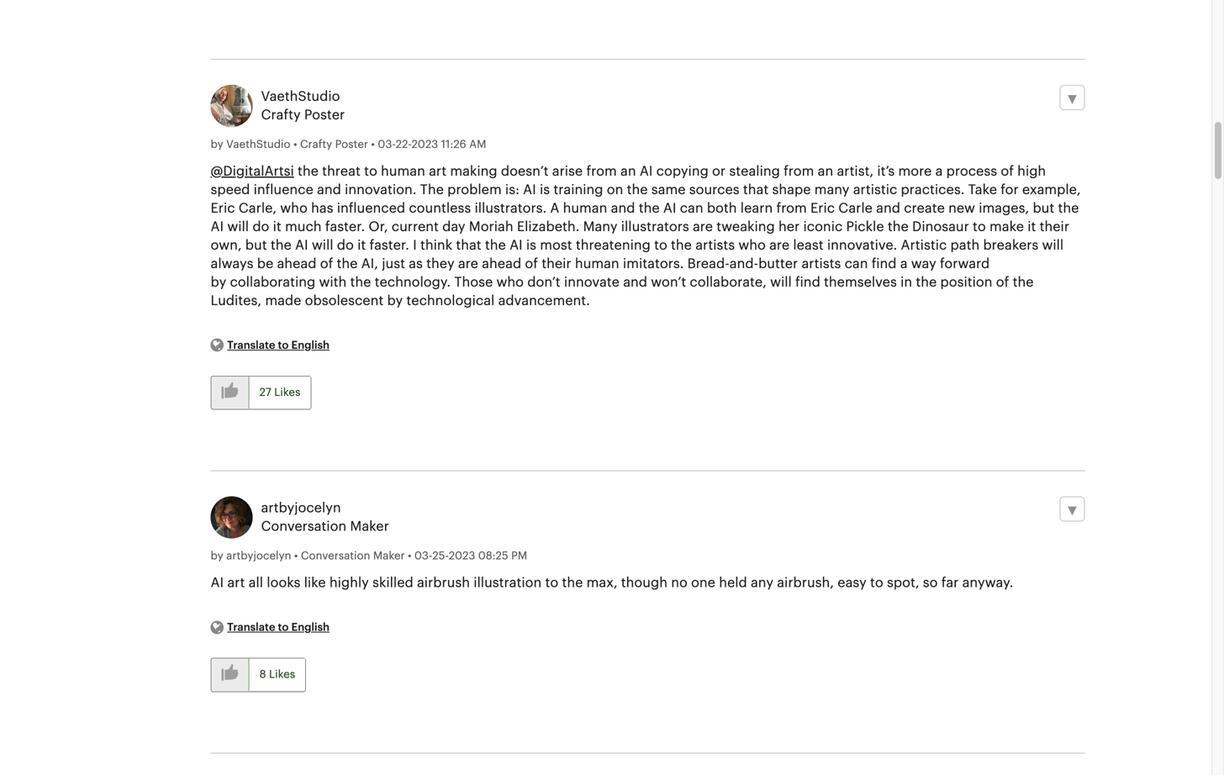 Task type: describe. For each thing, give the bounding box(es) containing it.
0 horizontal spatial faster.
[[325, 220, 365, 234]]

2 an from the left
[[818, 165, 833, 178]]

and down artistic
[[876, 202, 901, 215]]

elizabeth. many
[[517, 220, 618, 234]]

0 horizontal spatial a
[[900, 257, 908, 271]]

will up own,
[[227, 220, 249, 234]]

one
[[691, 577, 716, 590]]

innovative.
[[827, 239, 897, 252]]

the up influence
[[298, 165, 319, 178]]

vaethstudio inside vaethstudio crafty poster
[[261, 90, 340, 103]]

innovate
[[564, 276, 620, 289]]

0 horizontal spatial art
[[227, 577, 245, 590]]

new
[[949, 202, 975, 215]]

butter
[[759, 257, 798, 271]]

artistic
[[853, 183, 897, 197]]

artbyjocelyn inside artbyjocelyn conversation maker
[[261, 502, 341, 515]]

though
[[621, 577, 668, 590]]

looks
[[267, 577, 301, 590]]

crafty inside vaethstudio crafty poster
[[261, 108, 301, 122]]

position
[[941, 276, 993, 289]]

conversation inside artbyjocelyn conversation maker
[[261, 520, 347, 534]]

they
[[426, 257, 455, 271]]

1 vertical spatial artbyjocelyn link
[[226, 547, 291, 566]]

anyway.
[[962, 577, 1014, 590]]

same
[[651, 183, 686, 197]]

a
[[550, 202, 559, 215]]

high
[[1018, 165, 1046, 178]]

i
[[413, 239, 417, 252]]

1 vertical spatial vaethstudio link
[[226, 135, 291, 154]]

likes for conversation
[[269, 669, 295, 680]]

0 vertical spatial is
[[540, 183, 550, 197]]

english for crafty
[[291, 340, 330, 351]]

1 horizontal spatial it
[[357, 239, 366, 252]]

1 vertical spatial but
[[245, 239, 267, 252]]

bread-
[[688, 257, 730, 271]]

1 vertical spatial maker
[[373, 551, 405, 562]]

process
[[947, 165, 997, 178]]

is:
[[505, 183, 520, 197]]

0 vertical spatial but
[[1033, 202, 1055, 215]]

ai left all
[[211, 577, 224, 590]]

the down the moriah
[[485, 239, 506, 252]]

0 vertical spatial that
[[743, 183, 769, 197]]

no
[[671, 577, 688, 590]]

of up with
[[320, 257, 333, 271]]

most
[[540, 239, 572, 252]]

will down butter
[[770, 276, 792, 289]]

0 horizontal spatial who
[[280, 202, 308, 215]]

ai down same
[[663, 202, 676, 215]]

from up shape
[[784, 165, 814, 178]]

just
[[382, 257, 405, 271]]

the down way on the right top
[[916, 276, 937, 289]]

influence
[[254, 183, 313, 197]]

countless
[[409, 202, 471, 215]]

the up the "illustrators"
[[639, 202, 660, 215]]

both
[[707, 202, 737, 215]]

imitators.
[[623, 257, 684, 271]]

with
[[319, 276, 347, 289]]

the
[[420, 183, 444, 197]]

airbrush
[[417, 577, 470, 590]]

airbrush,
[[777, 577, 834, 590]]

1 vertical spatial artbyjocelyn
[[226, 551, 291, 562]]

training
[[554, 183, 603, 197]]

artbyjocelyn image
[[211, 497, 253, 539]]

moriah
[[469, 220, 513, 234]]

the down the "illustrators"
[[671, 239, 692, 252]]

ai right is:
[[523, 183, 536, 197]]

0 vertical spatial a
[[936, 165, 943, 178]]

1 vertical spatial poster
[[335, 139, 368, 150]]

problem
[[447, 183, 502, 197]]

in
[[901, 276, 912, 289]]

by artbyjocelyn
[[211, 551, 291, 562]]

translate to english for artbyjocelyn conversation maker
[[227, 622, 330, 633]]

those
[[454, 276, 493, 289]]

ludites,
[[211, 294, 262, 308]]

1 vertical spatial that
[[456, 239, 482, 252]]

by for vaethstudio crafty poster
[[211, 139, 223, 150]]

‎03- for maker
[[414, 551, 432, 562]]

by collaborating
[[211, 276, 316, 289]]

skilled
[[373, 577, 413, 590]]

day
[[442, 220, 465, 234]]

art inside the threat to human art making doesn't arise from an ai copying or stealing from an artist, it's more a process of high speed influence and innovation. the problem is: ai is training on the same sources that shape many artistic practices. take for example, eric carle, who has influenced countless illustrators. a human and the ai can both learn from eric carle and create new images, but the ai will do it much faster. or, current day moriah elizabeth. many illustrators are tweaking her iconic pickle the dinosaur to make it their own, but the ai will do it faster. i think that the ai is most threatening to the artists who are least innovative. artistic path breakers will always be ahead of the ai, just as they are ahead of their human imitators. bread-and-butter artists can find a way forward by collaborating with the technology. those who don't innovate and won't collaborate, will find themselves in the position of the ludites, made obsolescent by technological advancement.
[[429, 165, 447, 178]]

as
[[409, 257, 423, 271]]

1 horizontal spatial artists
[[802, 257, 841, 271]]

made
[[265, 294, 301, 308]]

practices.
[[901, 183, 965, 197]]

technological
[[406, 294, 495, 308]]

ai up same
[[640, 165, 653, 178]]

0 vertical spatial their
[[1040, 220, 1070, 234]]

threat
[[322, 165, 361, 178]]

example,
[[1022, 183, 1081, 197]]

tweaking
[[717, 220, 775, 234]]

her
[[779, 220, 800, 234]]

0 vertical spatial vaethstudio link
[[261, 87, 340, 106]]

1 vertical spatial faster.
[[370, 239, 409, 252]]

@digitalartsi
[[211, 165, 294, 178]]

carle
[[839, 202, 873, 215]]

artbyjocelyn conversation maker
[[261, 502, 389, 534]]

will right breakers
[[1042, 239, 1064, 252]]

of right position at the top
[[996, 276, 1009, 289]]

much
[[285, 220, 322, 234]]

0 vertical spatial find
[[872, 257, 897, 271]]

stealing
[[729, 165, 780, 178]]

be
[[257, 257, 273, 271]]

obsolescent
[[305, 294, 384, 308]]

conversation maker
[[301, 551, 408, 562]]

create
[[904, 202, 945, 215]]

1 vertical spatial can
[[845, 257, 868, 271]]

least
[[793, 239, 824, 252]]

and down on
[[611, 202, 635, 215]]

always
[[211, 257, 254, 271]]

sources
[[689, 183, 740, 197]]

all
[[249, 577, 263, 590]]

ai up own,
[[211, 220, 224, 234]]

ai down the moriah
[[510, 239, 523, 252]]

own,
[[211, 239, 242, 252]]

to right the illustration on the bottom
[[545, 577, 559, 590]]

translate for crafty
[[227, 340, 275, 351]]

will down much
[[312, 239, 333, 252]]

translate to english link for conversation
[[227, 620, 330, 634]]

1 vertical spatial are
[[769, 239, 790, 252]]

by inside the threat to human art making doesn't arise from an ai copying or stealing from an artist, it's more a process of high speed influence and innovation. the problem is: ai is training on the same sources that shape many artistic practices. take for example, eric carle, who has influenced countless illustrators. a human and the ai can both learn from eric carle and create new images, but the ai will do it much faster. or, current day moriah elizabeth. many illustrators are tweaking her iconic pickle the dinosaur to make it their own, but the ai will do it faster. i think that the ai is most threatening to the artists who are least innovative. artistic path breakers will always be ahead of the ai, just as they are ahead of their human imitators. bread-and-butter artists can find a way forward by collaborating with the technology. those who don't innovate and won't collaborate, will find themselves in the position of the ludites, made obsolescent by technological advancement.
[[387, 294, 403, 308]]

2 ahead from the left
[[482, 257, 522, 271]]

2 horizontal spatial it
[[1028, 220, 1036, 234]]

the threat to human art making doesn't arise from an ai copying or stealing from an artist, it's more a process of high speed influence and innovation. the problem is: ai is training on the same sources that shape many artistic practices. take for example, eric carle, who has influenced countless illustrators. a human and the ai can both learn from eric carle and create new images, but the ai will do it much faster. or, current day moriah elizabeth. many illustrators are tweaking her iconic pickle the dinosaur to make it their own, but the ai will do it faster. i think that the ai is most threatening to the artists who are least innovative. artistic path breakers will always be ahead of the ai, just as they are ahead of their human imitators. bread-and-butter artists can find a way forward by collaborating with the technology. those who don't innovate and won't collaborate, will find themselves in the position of the ludites, made obsolescent by technological advancement.
[[211, 165, 1081, 308]]

threatening
[[576, 239, 651, 252]]

ai down much
[[295, 239, 308, 252]]

the down breakers
[[1013, 276, 1034, 289]]

like
[[304, 577, 326, 590]]

won't
[[651, 276, 686, 289]]

themselves
[[824, 276, 897, 289]]

from down shape
[[777, 202, 807, 215]]



Task type: locate. For each thing, give the bounding box(es) containing it.
1 horizontal spatial but
[[1033, 202, 1055, 215]]

eric down speed
[[211, 202, 235, 215]]

by
[[211, 139, 223, 150], [387, 294, 403, 308], [211, 551, 223, 562]]

maker up skilled
[[373, 551, 405, 562]]

poster up crafty poster
[[304, 108, 345, 122]]

translate to english for vaethstudio crafty poster
[[227, 340, 330, 351]]

artbyjocelyn up all
[[226, 551, 291, 562]]

0 vertical spatial translate to english link
[[227, 338, 330, 351]]

0 vertical spatial who
[[280, 202, 308, 215]]

vaethstudio
[[261, 90, 340, 103], [226, 139, 291, 150]]

way
[[911, 257, 937, 271]]

likes right 8
[[269, 669, 295, 680]]

0 vertical spatial translate
[[227, 340, 275, 351]]

faster.
[[325, 220, 365, 234], [370, 239, 409, 252]]

2 vertical spatial who
[[497, 276, 524, 289]]

technology.
[[375, 276, 451, 289]]

who left the don't
[[497, 276, 524, 289]]

1 vertical spatial by
[[387, 294, 403, 308]]

carle,
[[239, 202, 277, 215]]

8
[[259, 669, 266, 680]]

1 horizontal spatial who
[[497, 276, 524, 289]]

by vaethstudio
[[211, 139, 291, 150]]

0 vertical spatial artbyjocelyn link
[[261, 499, 341, 518]]

2 translate to english from the top
[[227, 622, 330, 633]]

advancement.
[[498, 294, 590, 308]]

and up has
[[317, 183, 341, 197]]

2 horizontal spatial are
[[769, 239, 790, 252]]

dinosaur
[[912, 220, 969, 234]]

1 horizontal spatial an
[[818, 165, 833, 178]]

‎03- up the innovation.
[[378, 139, 396, 150]]

who
[[280, 202, 308, 215], [739, 239, 766, 252], [497, 276, 524, 289]]

path
[[951, 239, 980, 252]]

but down "example," at the top right of the page
[[1033, 202, 1055, 215]]

it right make
[[1028, 220, 1036, 234]]

1 vertical spatial likes
[[269, 669, 295, 680]]

has
[[311, 202, 333, 215]]

0 vertical spatial poster
[[304, 108, 345, 122]]

0 horizontal spatial their
[[542, 257, 571, 271]]

can
[[680, 202, 703, 215], [845, 257, 868, 271]]

1 horizontal spatial a
[[936, 165, 943, 178]]

artists down least
[[802, 257, 841, 271]]

human down training
[[563, 202, 607, 215]]

will
[[227, 220, 249, 234], [312, 239, 333, 252], [1042, 239, 1064, 252], [770, 276, 792, 289]]

pickle
[[846, 220, 884, 234]]

breakers
[[983, 239, 1039, 252]]

1 horizontal spatial is
[[540, 183, 550, 197]]

eric
[[211, 202, 235, 215], [811, 202, 835, 215]]

learn
[[741, 202, 773, 215]]

1 horizontal spatial their
[[1040, 220, 1070, 234]]

1 vertical spatial translate
[[227, 622, 275, 633]]

0 horizontal spatial but
[[245, 239, 267, 252]]

1 translate from the top
[[227, 340, 275, 351]]

vaethstudio up @digitalartsi
[[226, 139, 291, 150]]

pm
[[511, 551, 527, 562]]

0 horizontal spatial is
[[526, 239, 537, 252]]

likes right the 27
[[274, 387, 300, 398]]

1 vertical spatial translate to english link
[[227, 620, 330, 634]]

an up many
[[818, 165, 833, 178]]

influenced
[[337, 202, 405, 215]]

2023 left '11:26'
[[412, 139, 438, 150]]

to down the "illustrators"
[[654, 239, 667, 252]]

0 vertical spatial translate to english
[[227, 340, 330, 351]]

more
[[898, 165, 932, 178]]

the up the artistic
[[888, 220, 909, 234]]

2 vertical spatial human
[[575, 257, 619, 271]]

1 horizontal spatial art
[[429, 165, 447, 178]]

1 vertical spatial art
[[227, 577, 245, 590]]

1 vertical spatial is
[[526, 239, 537, 252]]

‎03-22-2023 11:26 am
[[378, 139, 486, 150]]

0 vertical spatial human
[[381, 165, 425, 178]]

1 horizontal spatial eric
[[811, 202, 835, 215]]

do
[[253, 220, 269, 234], [337, 239, 354, 252]]

so
[[923, 577, 938, 590]]

from up on
[[586, 165, 617, 178]]

crafty up the by vaethstudio
[[261, 108, 301, 122]]

vaethstudio crafty poster
[[261, 90, 345, 122]]

but up "be"
[[245, 239, 267, 252]]

or
[[712, 165, 726, 178]]

translate for conversation
[[227, 622, 275, 633]]

0 horizontal spatial artists
[[696, 239, 735, 252]]

1 vertical spatial crafty
[[300, 139, 332, 150]]

to right easy
[[870, 577, 884, 590]]

0 vertical spatial artbyjocelyn
[[261, 502, 341, 515]]

can up "themselves"
[[845, 257, 868, 271]]

current
[[392, 220, 439, 234]]

arise
[[552, 165, 583, 178]]

it up ai,
[[357, 239, 366, 252]]

0 horizontal spatial eric
[[211, 202, 235, 215]]

poster up threat
[[335, 139, 368, 150]]

held
[[719, 577, 747, 590]]

the left "max,"
[[562, 577, 583, 590]]

shape
[[772, 183, 811, 197]]

are up butter
[[769, 239, 790, 252]]

artbyjocelyn link
[[261, 499, 341, 518], [226, 547, 291, 566]]

vaethstudio link up crafty poster
[[261, 87, 340, 106]]

conversation up highly at the bottom
[[301, 551, 370, 562]]

8 likes
[[259, 669, 295, 680]]

translate to english link for crafty
[[227, 338, 330, 351]]

who up much
[[280, 202, 308, 215]]

1 horizontal spatial ahead
[[482, 257, 522, 271]]

to down made
[[278, 340, 289, 351]]

1 horizontal spatial ‎03-
[[414, 551, 432, 562]]

translate
[[227, 340, 275, 351], [227, 622, 275, 633]]

0 vertical spatial can
[[680, 202, 703, 215]]

1 translate to english link from the top
[[227, 338, 330, 351]]

doesn't
[[501, 165, 549, 178]]

0 vertical spatial maker
[[350, 520, 389, 534]]

artists
[[696, 239, 735, 252], [802, 257, 841, 271]]

max,
[[587, 577, 618, 590]]

2 english from the top
[[291, 622, 330, 633]]

any
[[751, 577, 774, 590]]

0 vertical spatial crafty
[[261, 108, 301, 122]]

0 vertical spatial 2023
[[412, 139, 438, 150]]

‎03- for poster
[[378, 139, 396, 150]]

are down both
[[693, 220, 713, 234]]

2 vertical spatial are
[[458, 257, 478, 271]]

0 vertical spatial likes
[[274, 387, 300, 398]]

0 horizontal spatial an
[[621, 165, 636, 178]]

1 horizontal spatial can
[[845, 257, 868, 271]]

0 horizontal spatial ‎03-
[[378, 139, 396, 150]]

the
[[298, 165, 319, 178], [627, 183, 648, 197], [639, 202, 660, 215], [1058, 202, 1079, 215], [888, 220, 909, 234], [271, 239, 292, 252], [485, 239, 506, 252], [671, 239, 692, 252], [337, 257, 358, 271], [350, 276, 371, 289], [916, 276, 937, 289], [1013, 276, 1034, 289], [562, 577, 583, 590]]

1 vertical spatial find
[[796, 276, 821, 289]]

an up on
[[621, 165, 636, 178]]

‎03-25-2023 08:25 pm
[[414, 551, 527, 562]]

translate down all
[[227, 622, 275, 633]]

artists up bread- at the right of page
[[696, 239, 735, 252]]

illustrators.
[[475, 202, 547, 215]]

0 horizontal spatial are
[[458, 257, 478, 271]]

and-
[[730, 257, 759, 271]]

a up in
[[900, 257, 908, 271]]

1 vertical spatial their
[[542, 257, 571, 271]]

the right on
[[627, 183, 648, 197]]

translate to english link down made
[[227, 338, 330, 351]]

the down "example," at the top right of the page
[[1058, 202, 1079, 215]]

0 vertical spatial are
[[693, 220, 713, 234]]

to down looks
[[278, 622, 289, 633]]

find down butter
[[796, 276, 821, 289]]

is
[[540, 183, 550, 197], [526, 239, 537, 252]]

the up "be"
[[271, 239, 292, 252]]

translate to english down looks
[[227, 622, 330, 633]]

0 vertical spatial conversation
[[261, 520, 347, 534]]

are
[[693, 220, 713, 234], [769, 239, 790, 252], [458, 257, 478, 271]]

1 horizontal spatial that
[[743, 183, 769, 197]]

2 horizontal spatial who
[[739, 239, 766, 252]]

is down the doesn't
[[540, 183, 550, 197]]

1 vertical spatial vaethstudio
[[226, 139, 291, 150]]

english down made
[[291, 340, 330, 351]]

eric up iconic on the top
[[811, 202, 835, 215]]

1 vertical spatial ‎03-
[[414, 551, 432, 562]]

2 translate to english link from the top
[[227, 620, 330, 634]]

illustrators
[[621, 220, 689, 234]]

can down sources
[[680, 202, 703, 215]]

1 eric from the left
[[211, 202, 235, 215]]

1 horizontal spatial do
[[337, 239, 354, 252]]

a up practices.
[[936, 165, 943, 178]]

27
[[259, 387, 271, 398]]

of
[[1001, 165, 1014, 178], [320, 257, 333, 271], [525, 257, 538, 271], [996, 276, 1009, 289]]

08:25
[[478, 551, 508, 562]]

an
[[621, 165, 636, 178], [818, 165, 833, 178]]

1 vertical spatial translate to english
[[227, 622, 330, 633]]

ai,
[[361, 257, 378, 271]]

their down most
[[542, 257, 571, 271]]

25-
[[432, 551, 449, 562]]

english for conversation
[[291, 622, 330, 633]]

1 vertical spatial conversation
[[301, 551, 370, 562]]

art up the
[[429, 165, 447, 178]]

speed
[[211, 183, 250, 197]]

‎03-
[[378, 139, 396, 150], [414, 551, 432, 562]]

vaethstudio link up @digitalartsi
[[226, 135, 291, 154]]

artbyjocelyn up by artbyjocelyn
[[261, 502, 341, 515]]

0 vertical spatial artists
[[696, 239, 735, 252]]

1 horizontal spatial are
[[693, 220, 713, 234]]

do down carle,
[[253, 220, 269, 234]]

1 vertical spatial do
[[337, 239, 354, 252]]

making
[[450, 165, 497, 178]]

iconic
[[803, 220, 843, 234]]

it left much
[[273, 220, 282, 234]]

are up those
[[458, 257, 478, 271]]

vaethstudio image
[[211, 85, 253, 127]]

the left ai,
[[337, 257, 358, 271]]

likes for crafty
[[274, 387, 300, 398]]

art left all
[[227, 577, 245, 590]]

their
[[1040, 220, 1070, 234], [542, 257, 571, 271]]

11:26
[[441, 139, 466, 150]]

0 vertical spatial do
[[253, 220, 269, 234]]

copying
[[656, 165, 709, 178]]

conversation
[[261, 520, 347, 534], [301, 551, 370, 562]]

poster inside vaethstudio crafty poster
[[304, 108, 345, 122]]

2 vertical spatial by
[[211, 551, 223, 562]]

artbyjocelyn
[[261, 502, 341, 515], [226, 551, 291, 562]]

1 horizontal spatial 2023
[[449, 551, 475, 562]]

innovation.
[[345, 183, 417, 197]]

highly
[[329, 577, 369, 590]]

1 ahead from the left
[[277, 257, 317, 271]]

0 horizontal spatial 2023
[[412, 139, 438, 150]]

make
[[990, 220, 1024, 234]]

2023 for poster
[[412, 139, 438, 150]]

translate to english link down looks
[[227, 620, 330, 634]]

1 vertical spatial who
[[739, 239, 766, 252]]

am
[[469, 139, 486, 150]]

0 horizontal spatial find
[[796, 276, 821, 289]]

2 translate from the top
[[227, 622, 275, 633]]

the down ai,
[[350, 276, 371, 289]]

to up the innovation.
[[364, 165, 377, 178]]

0 horizontal spatial it
[[273, 220, 282, 234]]

on
[[607, 183, 623, 197]]

1 vertical spatial human
[[563, 202, 607, 215]]

22-
[[396, 139, 412, 150]]

by down vaethstudio image
[[211, 139, 223, 150]]

1 translate to english from the top
[[227, 340, 330, 351]]

that up learn
[[743, 183, 769, 197]]

2 eric from the left
[[811, 202, 835, 215]]

artbyjocelyn link up all
[[226, 547, 291, 566]]

artbyjocelyn link up by artbyjocelyn
[[261, 499, 341, 518]]

0 vertical spatial ‎03-
[[378, 139, 396, 150]]

1 horizontal spatial find
[[872, 257, 897, 271]]

1 vertical spatial artists
[[802, 257, 841, 271]]

ahead up those
[[482, 257, 522, 271]]

find down innovative.
[[872, 257, 897, 271]]

illustration
[[474, 577, 542, 590]]

1 an from the left
[[621, 165, 636, 178]]

of up the don't
[[525, 257, 538, 271]]

1 horizontal spatial faster.
[[370, 239, 409, 252]]

who down "tweaking" at the right top
[[739, 239, 766, 252]]

or,
[[369, 220, 388, 234]]

translate down ludites,
[[227, 340, 275, 351]]

to up path
[[973, 220, 986, 234]]

that down day
[[456, 239, 482, 252]]

1 vertical spatial 2023
[[449, 551, 475, 562]]

of up for
[[1001, 165, 1014, 178]]

by for artbyjocelyn conversation maker
[[211, 551, 223, 562]]

conversation up "like"
[[261, 520, 347, 534]]

images,
[[979, 202, 1029, 215]]

0 horizontal spatial that
[[456, 239, 482, 252]]

far
[[942, 577, 959, 590]]

their down "example," at the top right of the page
[[1040, 220, 1070, 234]]

human down 22-
[[381, 165, 425, 178]]

by down the artbyjocelyn image
[[211, 551, 223, 562]]

english down "like"
[[291, 622, 330, 633]]

spot,
[[887, 577, 920, 590]]

0 vertical spatial by
[[211, 139, 223, 150]]

by down technology.
[[387, 294, 403, 308]]

0 vertical spatial faster.
[[325, 220, 365, 234]]

and down imitators.
[[623, 276, 647, 289]]

0 vertical spatial art
[[429, 165, 447, 178]]

0 vertical spatial english
[[291, 340, 330, 351]]

2023 for maker
[[449, 551, 475, 562]]

1 vertical spatial english
[[291, 622, 330, 633]]

think
[[420, 239, 452, 252]]

0 vertical spatial vaethstudio
[[261, 90, 340, 103]]

0 horizontal spatial do
[[253, 220, 269, 234]]

ai art all looks like highly skilled airbrush illustration to the max, though no one held any airbrush, easy to spot, so far anyway.
[[211, 577, 1014, 590]]

easy
[[838, 577, 867, 590]]

maker up conversation maker
[[350, 520, 389, 534]]

1 english from the top
[[291, 340, 330, 351]]

crafty up threat
[[300, 139, 332, 150]]

faster. up just
[[370, 239, 409, 252]]

maker inside artbyjocelyn conversation maker
[[350, 520, 389, 534]]

and
[[317, 183, 341, 197], [611, 202, 635, 215], [876, 202, 901, 215], [623, 276, 647, 289]]

vaethstudio up crafty poster
[[261, 90, 340, 103]]

do up with
[[337, 239, 354, 252]]

for
[[1001, 183, 1019, 197]]

‎03- up airbrush
[[414, 551, 432, 562]]



Task type: vqa. For each thing, say whether or not it's contained in the screenshot.
the technological
yes



